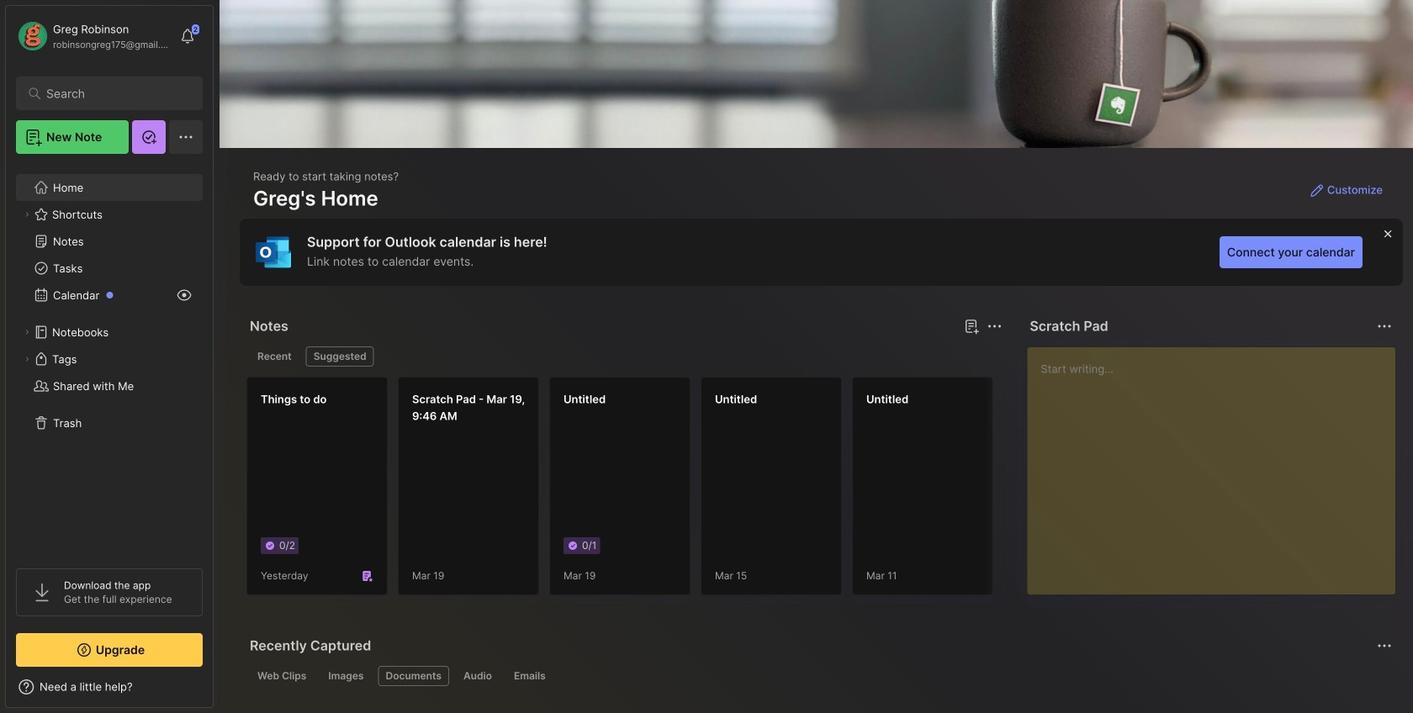 Task type: describe. For each thing, give the bounding box(es) containing it.
1 tab list from the top
[[250, 347, 1000, 367]]

click to collapse image
[[212, 682, 225, 702]]

1 horizontal spatial more actions image
[[1374, 636, 1395, 656]]

Search text field
[[46, 86, 180, 102]]

tree inside main element
[[6, 164, 213, 554]]

0 horizontal spatial more actions image
[[984, 316, 1005, 336]]



Task type: vqa. For each thing, say whether or not it's contained in the screenshot.
"First" in the first notebook "Button"
no



Task type: locate. For each thing, give the bounding box(es) containing it.
tab
[[250, 347, 299, 367], [306, 347, 374, 367], [250, 666, 314, 686], [321, 666, 371, 686], [378, 666, 449, 686], [456, 666, 500, 686], [506, 666, 553, 686]]

More actions field
[[983, 315, 1006, 338], [1373, 315, 1396, 338], [1373, 634, 1396, 658]]

0 vertical spatial tab list
[[250, 347, 1000, 367]]

none search field inside main element
[[46, 83, 180, 103]]

more actions image
[[1374, 316, 1395, 336]]

2 tab list from the top
[[250, 666, 1390, 686]]

more actions image
[[984, 316, 1005, 336], [1374, 636, 1395, 656]]

main element
[[0, 0, 219, 713]]

Account field
[[16, 19, 172, 53]]

None search field
[[46, 83, 180, 103]]

tree
[[6, 164, 213, 554]]

1 vertical spatial more actions image
[[1374, 636, 1395, 656]]

1 vertical spatial tab list
[[250, 666, 1390, 686]]

row group
[[246, 377, 1413, 606]]

0 vertical spatial more actions image
[[984, 316, 1005, 336]]

Start writing… text field
[[1041, 347, 1395, 581]]

expand tags image
[[22, 354, 32, 364]]

expand notebooks image
[[22, 327, 32, 337]]

WHAT'S NEW field
[[6, 674, 213, 701]]

tab list
[[250, 347, 1000, 367], [250, 666, 1390, 686]]



